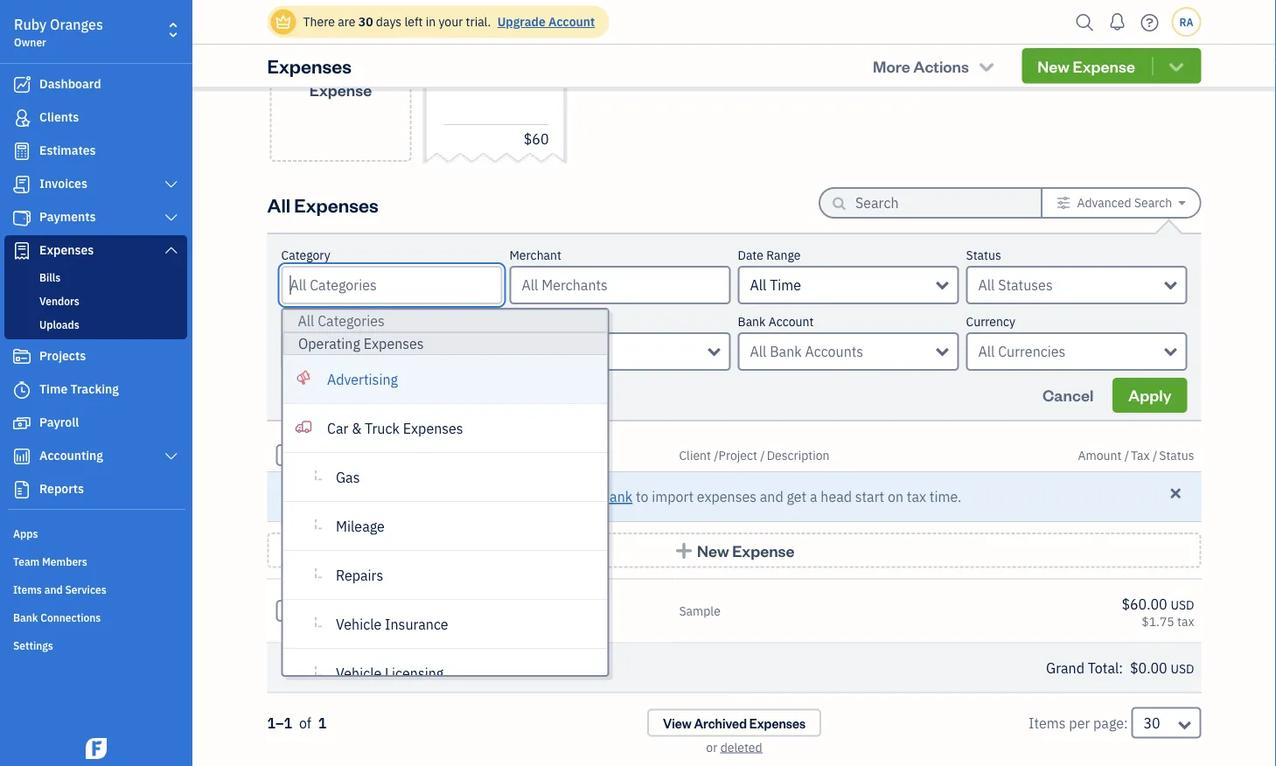 Task type: describe. For each thing, give the bounding box(es) containing it.
clients
[[39, 109, 79, 125]]

estimates link
[[4, 136, 187, 167]]

connections
[[40, 610, 101, 624]]

1
[[318, 714, 327, 732]]

new expense link
[[270, 0, 412, 162]]

1 horizontal spatial your
[[569, 488, 597, 506]]

amount link
[[1078, 447, 1124, 463]]

oranges for ruby oranges owner
[[50, 15, 103, 34]]

vendors
[[39, 294, 79, 308]]

date range
[[738, 247, 801, 263]]

keyword
[[281, 314, 329, 330]]

ra
[[1179, 15, 1193, 29]]

mileage
[[335, 517, 384, 535]]

per
[[1069, 714, 1090, 732]]

vendors link
[[8, 290, 184, 311]]

Bank Account field
[[738, 332, 959, 371]]

fields
[[538, 342, 576, 361]]

merchant for merchant
[[509, 247, 561, 263]]

11/16/2023 ruby anderson
[[520, 595, 604, 629]]

connect
[[514, 488, 566, 506]]

bank connections
[[13, 610, 101, 624]]

2 / from the left
[[560, 447, 564, 463]]

to
[[636, 488, 649, 506]]

items and services
[[13, 582, 106, 596]]

0 horizontal spatial status
[[966, 247, 1001, 263]]

items for items per page:
[[1029, 714, 1066, 732]]

all for all statuses
[[978, 276, 995, 294]]

search for keyword search
[[332, 314, 370, 330]]

items and services link
[[4, 575, 187, 602]]

date for date range
[[738, 247, 763, 263]]

freshbooks image
[[82, 738, 110, 759]]

licensing
[[384, 664, 443, 682]]

team members link
[[4, 548, 187, 574]]

reset
[[281, 386, 317, 405]]

project image
[[11, 348, 32, 366]]

items per page:
[[1029, 714, 1128, 732]]

chevron large down image for accounting
[[163, 450, 179, 464]]

bank left to
[[601, 488, 632, 506]]

of
[[299, 714, 311, 732]]

5 / from the left
[[1124, 447, 1129, 463]]

chart image
[[11, 448, 32, 465]]

1 vertical spatial new expense button
[[267, 533, 1201, 568]]

connect your bank to import expenses and get a head start on tax time.
[[514, 488, 961, 506]]

description
[[767, 447, 830, 463]]

money image
[[11, 415, 32, 432]]

bank inside "link"
[[13, 610, 38, 624]]

left
[[404, 14, 423, 30]]

Date Range field
[[738, 266, 959, 304]]

settings image
[[1057, 196, 1071, 210]]

list box containing operating expenses
[[283, 332, 607, 698]]

tax inside $60.00 usd $1.75 tax
[[1177, 613, 1194, 629]]

currency
[[966, 314, 1015, 330]]

client image
[[11, 109, 32, 127]]

chevrondown image
[[977, 57, 997, 75]]

apps
[[13, 527, 38, 541]]

client link
[[679, 447, 714, 463]]

4 / from the left
[[760, 447, 765, 463]]

Search text field
[[855, 189, 1013, 217]]

ruby oranges
[[327, 595, 414, 613]]

1 horizontal spatial and
[[760, 488, 783, 506]]

currencies
[[998, 342, 1066, 361]]

invoice image
[[11, 176, 32, 193]]

dashboard image
[[11, 76, 32, 94]]

ruby for ruby oranges 11/16/2023
[[444, 7, 476, 25]]

new inside new expense
[[325, 58, 357, 79]]

close image
[[1168, 485, 1184, 501]]

get
[[787, 488, 807, 506]]

apply button
[[1113, 378, 1187, 413]]

operating
[[298, 335, 360, 353]]

0 vertical spatial 30
[[358, 14, 373, 30]]

advertising for expenses
[[327, 370, 397, 388]]

insurance
[[384, 615, 448, 633]]

caretdown image
[[1179, 196, 1186, 210]]

Items per page: field
[[1131, 707, 1201, 739]]

Keyword Search field
[[506, 332, 731, 371]]

vehicle for vehicle licensing
[[335, 664, 381, 682]]

amount / tax / status
[[1078, 447, 1194, 463]]

and inside main element
[[44, 582, 63, 596]]

1 / from the left
[[373, 447, 378, 463]]

expenses inside main element
[[39, 242, 94, 258]]

are
[[338, 14, 355, 30]]

view archived expenses link
[[647, 709, 821, 737]]

settings
[[13, 638, 53, 652]]

time tracking
[[39, 381, 119, 397]]

cancel
[[1043, 385, 1094, 405]]

projects link
[[4, 341, 187, 373]]

expenses link
[[4, 235, 187, 267]]

$60.00 usd $1.75 tax
[[1122, 595, 1194, 629]]

vehicle licensing
[[335, 664, 443, 682]]

all bank accounts
[[750, 342, 863, 361]]

dashboard link
[[4, 69, 187, 101]]

expenses inside view archived expenses or deleted
[[749, 715, 806, 731]]

cancel button
[[1027, 378, 1109, 413]]

Category text field
[[290, 268, 501, 303]]

timer image
[[11, 381, 32, 399]]

head
[[821, 488, 852, 506]]

car & truck expenses
[[327, 419, 463, 437]]

search image
[[1071, 9, 1099, 35]]

all for all expenses
[[267, 192, 290, 217]]

days
[[376, 14, 402, 30]]

grand
[[1046, 659, 1084, 677]]

estimates
[[39, 142, 96, 158]]

search for advanced search
[[1134, 195, 1172, 211]]

accounts
[[805, 342, 863, 361]]

all currencies
[[978, 342, 1066, 361]]

tax
[[1131, 447, 1150, 463]]

time tracking link
[[4, 374, 187, 406]]

0 horizontal spatial tax
[[907, 488, 926, 506]]

all for all currencies
[[978, 342, 995, 361]]

$1.75
[[1142, 613, 1174, 629]]

trial.
[[466, 14, 491, 30]]

time.
[[930, 488, 961, 506]]

all categories button
[[298, 310, 385, 331]]

30 inside items per page: field
[[1144, 714, 1160, 732]]

deleted link
[[720, 739, 762, 755]]

merchant link
[[318, 447, 373, 463]]

on
[[888, 488, 903, 506]]

more actions button
[[857, 48, 1012, 84]]

report image
[[11, 481, 32, 499]]

expenses
[[697, 488, 757, 506]]

reset all
[[281, 386, 335, 405]]



Task type: vqa. For each thing, say whether or not it's contained in the screenshot.
New Expense to the middle
yes



Task type: locate. For each thing, give the bounding box(es) containing it.
grand total : $0.00 usd
[[1046, 659, 1194, 677]]

statuses
[[998, 276, 1053, 294]]

all statuses
[[978, 276, 1053, 294]]

vehicle insurance
[[335, 615, 448, 633]]

1 vertical spatial status
[[1159, 447, 1194, 463]]

0 horizontal spatial new
[[325, 58, 357, 79]]

0 vertical spatial items
[[13, 582, 42, 596]]

0 horizontal spatial plus image
[[331, 26, 351, 44]]

advertising inside list box
[[327, 370, 397, 388]]

1 vertical spatial your
[[569, 488, 597, 506]]

main element
[[0, 0, 236, 766]]

/ right client
[[714, 447, 719, 463]]

bank inside field
[[770, 342, 802, 361]]

items left the per
[[1029, 714, 1066, 732]]

30 right are at top left
[[358, 14, 373, 30]]

your right in
[[439, 14, 463, 30]]

accounting link
[[4, 441, 187, 472]]

new expense inside dropdown button
[[1038, 56, 1135, 76]]

0 vertical spatial tax
[[907, 488, 926, 506]]

1–1
[[267, 714, 292, 732]]

car
[[327, 419, 348, 437]]

vehicle
[[335, 615, 381, 633], [335, 664, 381, 682]]

1 vertical spatial items
[[1029, 714, 1066, 732]]

0 horizontal spatial your
[[439, 14, 463, 30]]

1 horizontal spatial account
[[769, 314, 814, 330]]

ruby inside the 11/16/2023 ruby anderson
[[520, 613, 548, 629]]

projects
[[39, 348, 86, 364]]

0 horizontal spatial new expense
[[309, 58, 372, 100]]

0 horizontal spatial category
[[281, 247, 330, 263]]

date left the range
[[738, 247, 763, 263]]

1 vertical spatial 30
[[1144, 714, 1160, 732]]

and
[[760, 488, 783, 506], [44, 582, 63, 596]]

chevron large down image inside accounting link
[[163, 450, 179, 464]]

0 vertical spatial date
[[738, 247, 763, 263]]

1 vertical spatial advertising
[[351, 613, 412, 629]]

0 vertical spatial and
[[760, 488, 783, 506]]

plus image left days
[[331, 26, 351, 44]]

expense image
[[11, 242, 32, 260]]

bank
[[738, 314, 766, 330], [770, 342, 802, 361], [601, 488, 632, 506], [13, 610, 38, 624]]

view
[[663, 715, 691, 731]]

team
[[13, 555, 40, 568]]

1 vertical spatial vehicle
[[335, 664, 381, 682]]

11/16/2023 inside the 11/16/2023 ruby anderson
[[520, 595, 598, 613]]

1 horizontal spatial items
[[1029, 714, 1066, 732]]

ra button
[[1172, 7, 1201, 37]]

2 horizontal spatial expense
[[1073, 56, 1135, 76]]

chevron large down image inside payments "link"
[[163, 211, 179, 225]]

advanced search button
[[1043, 189, 1200, 217]]

1 chevron large down image from the top
[[163, 211, 179, 225]]

total
[[1088, 659, 1119, 677]]

2 chevron large down image from the top
[[163, 450, 179, 464]]

category down car & truck expenses
[[379, 447, 428, 463]]

expense down notifications icon
[[1073, 56, 1135, 76]]

1 horizontal spatial oranges
[[362, 595, 414, 613]]

Merchant text field
[[511, 268, 729, 303]]

advertising for oranges
[[351, 613, 412, 629]]

1 horizontal spatial 30
[[1144, 714, 1160, 732]]

0 horizontal spatial date
[[520, 447, 547, 463]]

expense inside new expense dropdown button
[[1073, 56, 1135, 76]]

ruby
[[444, 7, 476, 25], [14, 15, 47, 34], [327, 595, 359, 613], [520, 613, 548, 629]]

oranges for ruby oranges 11/16/2023
[[479, 7, 531, 25]]

1 vertical spatial date
[[520, 447, 547, 463]]

0 vertical spatial status
[[966, 247, 1001, 263]]

bank down all time
[[738, 314, 766, 330]]

notifications image
[[1103, 4, 1131, 39]]

category down all expenses
[[281, 247, 330, 263]]

1 vertical spatial plus image
[[674, 541, 694, 559]]

1 vertical spatial and
[[44, 582, 63, 596]]

0 vertical spatial vehicle
[[335, 615, 381, 633]]

0 vertical spatial new expense button
[[1022, 48, 1201, 84]]

all expenses
[[267, 192, 378, 217]]

new expense down search icon
[[1038, 56, 1135, 76]]

time down the range
[[770, 276, 801, 294]]

tax
[[907, 488, 926, 506], [1177, 613, 1194, 629]]

2 horizontal spatial oranges
[[479, 7, 531, 25]]

merchant for merchant / category
[[318, 447, 370, 463]]

all inside keyword search field
[[518, 342, 535, 361]]

chevrondown image
[[1166, 57, 1186, 75]]

11/16/2023
[[444, 25, 512, 41], [520, 595, 598, 613]]

1 vertical spatial expense
[[309, 79, 372, 100]]

all for all bank accounts
[[750, 342, 766, 361]]

0 horizontal spatial merchant
[[318, 447, 370, 463]]

owner
[[14, 35, 46, 49]]

all inside "date range" 'field'
[[750, 276, 766, 294]]

keyword search
[[281, 314, 370, 330]]

/ right project
[[760, 447, 765, 463]]

uploads
[[39, 317, 79, 331]]

all for all categories
[[298, 312, 314, 330]]

estimate image
[[11, 143, 32, 160]]

1 vehicle from the top
[[335, 615, 381, 633]]

1 vertical spatial time
[[39, 381, 68, 397]]

2 usd from the top
[[1171, 660, 1194, 677]]

items down team
[[13, 582, 42, 596]]

1 horizontal spatial new
[[697, 540, 729, 561]]

usd
[[1171, 596, 1194, 613], [1171, 660, 1194, 677]]

new expense down "connect your bank to import expenses and get a head start on tax time." in the bottom of the page
[[697, 540, 795, 561]]

1 vertical spatial usd
[[1171, 660, 1194, 677]]

clients link
[[4, 102, 187, 134]]

ruby for ruby oranges
[[327, 595, 359, 613]]

new expense button down "connect your bank to import expenses and get a head start on tax time." in the bottom of the page
[[267, 533, 1201, 568]]

new expense button down notifications icon
[[1022, 48, 1201, 84]]

items for items and services
[[13, 582, 42, 596]]

members
[[42, 555, 87, 568]]

ruby oranges 11/16/2023
[[444, 7, 531, 41]]

all fields
[[518, 342, 576, 361]]

ruby inside ruby oranges owner
[[14, 15, 47, 34]]

1 vertical spatial category
[[379, 447, 428, 463]]

1 horizontal spatial plus image
[[674, 541, 694, 559]]

$0.00
[[1130, 659, 1167, 677]]

/ left tax
[[1124, 447, 1129, 463]]

invoices link
[[4, 169, 187, 200]]

0 vertical spatial chevron large down image
[[163, 211, 179, 225]]

caretdown image
[[550, 448, 557, 462]]

time inside "date range" 'field'
[[770, 276, 801, 294]]

/ right caretdown icon
[[560, 447, 564, 463]]

oranges inside ruby oranges owner
[[50, 15, 103, 34]]

account right upgrade
[[548, 14, 595, 30]]

usd inside $60.00 usd $1.75 tax
[[1171, 596, 1194, 613]]

status link
[[1159, 447, 1194, 463]]

1 horizontal spatial search
[[1134, 195, 1172, 211]]

vehicle down 'ruby oranges' on the left bottom of page
[[335, 615, 381, 633]]

1 vertical spatial tax
[[1177, 613, 1194, 629]]

new right chevrondown image
[[1038, 56, 1070, 76]]

0 vertical spatial your
[[439, 14, 463, 30]]

search
[[1134, 195, 1172, 211], [332, 314, 370, 330]]

new expense button
[[1022, 48, 1201, 84], [267, 533, 1201, 568]]

source
[[566, 447, 604, 463]]

1 vertical spatial search
[[332, 314, 370, 330]]

project
[[719, 447, 757, 463]]

go to help image
[[1136, 9, 1164, 35]]

vehicle for vehicle insurance
[[335, 615, 381, 633]]

tax right $1.75
[[1177, 613, 1194, 629]]

ruby right in
[[444, 7, 476, 25]]

apply
[[1128, 385, 1172, 405]]

2 vehicle from the top
[[335, 664, 381, 682]]

date left caretdown icon
[[520, 447, 547, 463]]

0 vertical spatial merchant
[[509, 247, 561, 263]]

new down expenses
[[697, 540, 729, 561]]

1 horizontal spatial category
[[379, 447, 428, 463]]

0 vertical spatial time
[[770, 276, 801, 294]]

/ right tax
[[1153, 447, 1157, 463]]

1 horizontal spatial expense
[[732, 540, 795, 561]]

1 horizontal spatial date
[[738, 247, 763, 263]]

0 horizontal spatial expense
[[309, 79, 372, 100]]

$60
[[524, 130, 549, 148]]

all
[[320, 386, 335, 405]]

list box
[[283, 332, 607, 698]]

repairs
[[335, 566, 383, 584]]

bank connections link
[[4, 603, 187, 630]]

6 / from the left
[[1153, 447, 1157, 463]]

account up all bank accounts
[[769, 314, 814, 330]]

merchant
[[509, 247, 561, 263], [318, 447, 370, 463]]

1 vertical spatial 11/16/2023
[[520, 595, 598, 613]]

2 vertical spatial expense
[[732, 540, 795, 561]]

0 horizontal spatial items
[[13, 582, 42, 596]]

usd right $0.00
[[1171, 660, 1194, 677]]

chevron large down image up reports 'link'
[[163, 450, 179, 464]]

advertising down operating expenses
[[327, 370, 397, 388]]

oranges for ruby oranges
[[362, 595, 414, 613]]

chevron large down image up payments "link"
[[163, 178, 179, 192]]

page:
[[1093, 714, 1128, 732]]

team members
[[13, 555, 87, 568]]

a
[[810, 488, 817, 506]]

expenses
[[267, 53, 352, 78], [294, 192, 378, 217], [39, 242, 94, 258], [363, 335, 423, 353], [402, 419, 463, 437], [749, 715, 806, 731]]

oranges inside ruby oranges 11/16/2023
[[479, 7, 531, 25]]

1 usd from the top
[[1171, 596, 1194, 613]]

expense down "connect your bank to import expenses and get a head start on tax time." in the bottom of the page
[[732, 540, 795, 561]]

Status field
[[966, 266, 1187, 304]]

bank up settings
[[13, 610, 38, 624]]

and down team members
[[44, 582, 63, 596]]

client / project / description
[[679, 447, 830, 463]]

there are 30 days left in your trial. upgrade account
[[303, 14, 595, 30]]

new down are at top left
[[325, 58, 357, 79]]

0 vertical spatial expense
[[1073, 56, 1135, 76]]

merchant / category
[[318, 447, 428, 463]]

0 vertical spatial 11/16/2023
[[444, 25, 512, 41]]

services
[[65, 582, 106, 596]]

crown image
[[274, 13, 293, 31]]

search inside dropdown button
[[1134, 195, 1172, 211]]

30 right page:
[[1144, 714, 1160, 732]]

1 vertical spatial chevron large down image
[[163, 450, 179, 464]]

plus image
[[331, 26, 351, 44], [674, 541, 694, 559]]

1 horizontal spatial new expense
[[697, 540, 795, 561]]

all inside button
[[298, 312, 314, 330]]

archived
[[694, 715, 747, 731]]

0 vertical spatial advertising
[[327, 370, 397, 388]]

all inside dropdown button
[[978, 342, 995, 361]]

0 horizontal spatial search
[[332, 314, 370, 330]]

2 horizontal spatial new expense
[[1038, 56, 1135, 76]]

search up operating expenses
[[332, 314, 370, 330]]

0 horizontal spatial and
[[44, 582, 63, 596]]

0 vertical spatial chevron large down image
[[163, 178, 179, 192]]

apps link
[[4, 520, 187, 546]]

expense down are at top left
[[309, 79, 372, 100]]

1 chevron large down image from the top
[[163, 178, 179, 192]]

anderson
[[551, 613, 604, 629]]

status up the all statuses
[[966, 247, 1001, 263]]

view archived expenses or deleted
[[663, 715, 806, 755]]

expense inside the new expense link
[[309, 79, 372, 100]]

1 vertical spatial merchant
[[318, 447, 370, 463]]

chevron large down image
[[163, 211, 179, 225], [163, 243, 179, 257]]

amount
[[1078, 447, 1122, 463]]

time right timer icon
[[39, 381, 68, 397]]

11/16/2023 inside ruby oranges 11/16/2023
[[444, 25, 512, 41]]

1 horizontal spatial tax
[[1177, 613, 1194, 629]]

gas
[[335, 468, 359, 486]]

account
[[548, 14, 595, 30], [769, 314, 814, 330]]

deleted
[[720, 739, 762, 755]]

new expense down are at top left
[[309, 58, 372, 100]]

ruby inside ruby oranges 11/16/2023
[[444, 7, 476, 25]]

ruby left anderson
[[520, 613, 548, 629]]

new inside dropdown button
[[1038, 56, 1070, 76]]

payroll link
[[4, 408, 187, 439]]

0 vertical spatial category
[[281, 247, 330, 263]]

0 vertical spatial account
[[548, 14, 595, 30]]

$60.00
[[1122, 595, 1167, 613]]

ruby up owner
[[14, 15, 47, 34]]

1 horizontal spatial time
[[770, 276, 801, 294]]

date for date link
[[520, 447, 547, 463]]

status right tax
[[1159, 447, 1194, 463]]

truck
[[364, 419, 399, 437]]

2 horizontal spatial new
[[1038, 56, 1070, 76]]

chevron large down image for payments
[[163, 211, 179, 225]]

plus image inside the new expense link
[[331, 26, 351, 44]]

1 vertical spatial chevron large down image
[[163, 243, 179, 257]]

chevron large down image
[[163, 178, 179, 192], [163, 450, 179, 464]]

category link
[[379, 447, 428, 463]]

payment image
[[11, 209, 32, 227]]

tax right the on
[[907, 488, 926, 506]]

usd inside grand total : $0.00 usd
[[1171, 660, 1194, 677]]

bills link
[[8, 267, 184, 288]]

reports link
[[4, 474, 187, 506]]

operating expenses
[[298, 335, 423, 353]]

1 vertical spatial account
[[769, 314, 814, 330]]

time inside main element
[[39, 381, 68, 397]]

1 horizontal spatial merchant
[[509, 247, 561, 263]]

all for all time
[[750, 276, 766, 294]]

&
[[351, 419, 361, 437]]

all for all fields
[[518, 342, 535, 361]]

invoices
[[39, 175, 87, 192]]

ruby down repairs
[[327, 595, 359, 613]]

1 horizontal spatial 11/16/2023
[[520, 595, 598, 613]]

more
[[873, 56, 910, 76]]

plus image down the import at the right bottom of page
[[674, 541, 694, 559]]

dashboard
[[39, 76, 101, 92]]

0 horizontal spatial 30
[[358, 14, 373, 30]]

0 horizontal spatial 11/16/2023
[[444, 25, 512, 41]]

2 chevron large down image from the top
[[163, 243, 179, 257]]

all categories
[[298, 312, 385, 330]]

1 horizontal spatial status
[[1159, 447, 1194, 463]]

categories
[[318, 312, 385, 330]]

chevron large down image for invoices
[[163, 178, 179, 192]]

and left get
[[760, 488, 783, 506]]

bank down bank account
[[770, 342, 802, 361]]

chevron large down image down invoices link
[[163, 211, 179, 225]]

chevron large down image up bills link
[[163, 243, 179, 257]]

advertising down repairs
[[351, 613, 412, 629]]

search left caretdown image
[[1134, 195, 1172, 211]]

0 vertical spatial plus image
[[331, 26, 351, 44]]

usd up $1.75
[[1171, 596, 1194, 613]]

vehicle left licensing at bottom left
[[335, 664, 381, 682]]

items inside main element
[[13, 582, 42, 596]]

connect your bank button
[[514, 486, 632, 507]]

your down source
[[569, 488, 597, 506]]

/ down the truck
[[373, 447, 378, 463]]

0 horizontal spatial time
[[39, 381, 68, 397]]

chevron large down image for expenses
[[163, 243, 179, 257]]

all
[[267, 192, 290, 217], [750, 276, 766, 294], [978, 276, 995, 294], [298, 312, 314, 330], [518, 342, 535, 361], [750, 342, 766, 361], [978, 342, 995, 361]]

0 vertical spatial search
[[1134, 195, 1172, 211]]

advertising
[[327, 370, 397, 388], [351, 613, 412, 629]]

0 horizontal spatial oranges
[[50, 15, 103, 34]]

0 horizontal spatial account
[[548, 14, 595, 30]]

ruby for ruby oranges owner
[[14, 15, 47, 34]]

0 vertical spatial usd
[[1171, 596, 1194, 613]]

upgrade
[[497, 14, 546, 30]]

3 / from the left
[[714, 447, 719, 463]]



